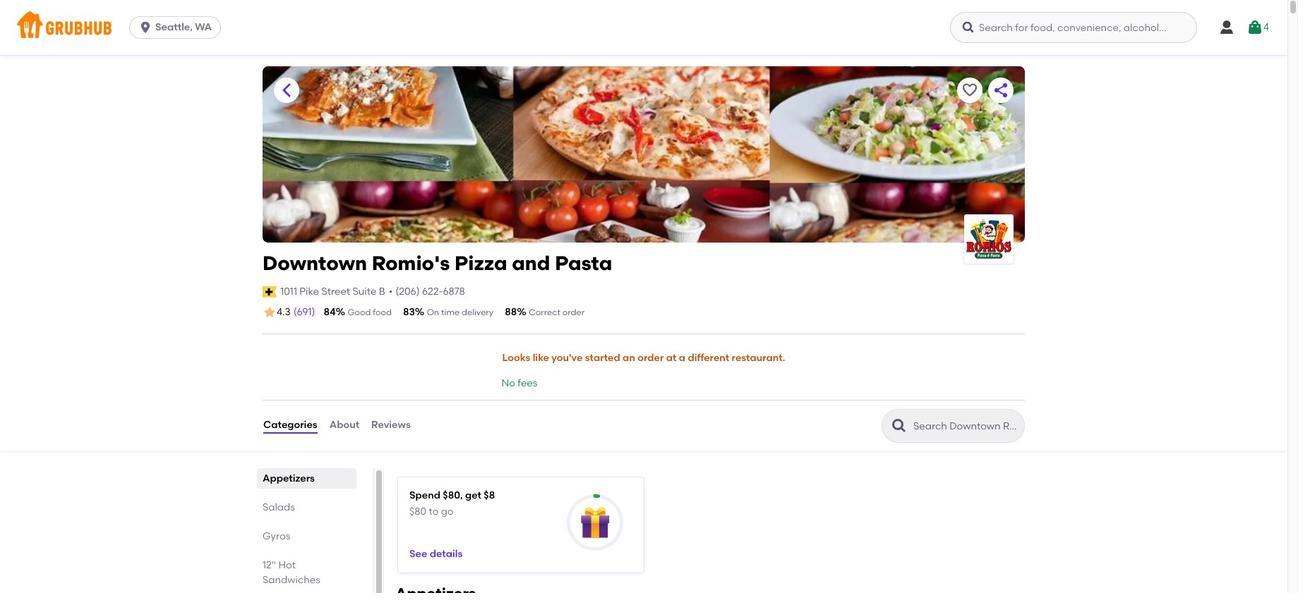 Task type: locate. For each thing, give the bounding box(es) containing it.
svg image left seattle,
[[139, 20, 153, 35]]

svg image
[[1247, 19, 1264, 36], [962, 20, 976, 35]]

order
[[563, 308, 585, 318], [638, 353, 664, 365]]

0 horizontal spatial svg image
[[139, 20, 153, 35]]

$80
[[410, 507, 427, 519]]

0 horizontal spatial order
[[563, 308, 585, 318]]

no
[[502, 378, 516, 390]]

on
[[427, 308, 439, 318]]

appetizers
[[263, 473, 315, 485]]

looks like you've started an order at a different restaurant. button
[[502, 343, 786, 375]]

84
[[324, 307, 336, 319]]

food
[[373, 308, 392, 318]]

spend $80, get $8 $80 to go
[[410, 490, 495, 519]]

started
[[585, 353, 621, 365]]

at
[[667, 353, 677, 365]]

622-
[[422, 286, 443, 298]]

•
[[389, 286, 393, 298]]

to
[[429, 507, 439, 519]]

seattle, wa button
[[129, 16, 227, 39]]

12" hot sandwiches
[[263, 560, 321, 587]]

order left at
[[638, 353, 664, 365]]

wa
[[195, 21, 212, 33]]

b
[[379, 286, 385, 298]]

pike
[[300, 286, 319, 298]]

and
[[512, 251, 551, 275]]

• (206) 622-6878
[[389, 286, 465, 298]]

seattle, wa
[[155, 21, 212, 33]]

categories
[[263, 420, 318, 432]]

sandwiches
[[263, 575, 321, 587]]

6878
[[443, 286, 465, 298]]

svg image
[[1219, 19, 1236, 36], [139, 20, 153, 35]]

get
[[465, 490, 482, 502]]

subscription pass image
[[263, 287, 277, 298]]

good
[[348, 308, 371, 318]]

1 horizontal spatial order
[[638, 353, 664, 365]]

looks
[[503, 353, 531, 365]]

categories button
[[263, 401, 318, 452]]

downtown romio's pizza and pasta
[[263, 251, 613, 275]]

4
[[1264, 21, 1270, 33]]

an
[[623, 353, 636, 365]]

a
[[679, 353, 686, 365]]

(691)
[[294, 307, 315, 319]]

(206) 622-6878 button
[[396, 285, 465, 299]]

save this restaurant image
[[962, 82, 979, 99]]

svg image left 4 button
[[1219, 19, 1236, 36]]

pizza
[[455, 251, 507, 275]]

1 vertical spatial order
[[638, 353, 664, 365]]

delivery
[[462, 308, 494, 318]]

1 horizontal spatial svg image
[[1219, 19, 1236, 36]]

order right correct
[[563, 308, 585, 318]]

1 horizontal spatial svg image
[[1247, 19, 1264, 36]]

go
[[441, 507, 454, 519]]

share icon image
[[993, 82, 1010, 99]]

0 horizontal spatial svg image
[[962, 20, 976, 35]]

restaurant.
[[732, 353, 786, 365]]

different
[[688, 353, 730, 365]]



Task type: vqa. For each thing, say whether or not it's contained in the screenshot.
'4Pm"'
no



Task type: describe. For each thing, give the bounding box(es) containing it.
svg image inside seattle, wa button
[[139, 20, 153, 35]]

street
[[322, 286, 350, 298]]

83
[[403, 307, 415, 319]]

salads
[[263, 502, 295, 514]]

pasta
[[555, 251, 613, 275]]

see
[[410, 549, 428, 561]]

about
[[330, 420, 360, 432]]

about button
[[329, 401, 360, 452]]

reviews
[[372, 420, 411, 432]]

fees
[[518, 378, 538, 390]]

caret left icon image
[[278, 82, 295, 99]]

Search for food, convenience, alcohol... search field
[[951, 12, 1198, 43]]

correct order
[[529, 308, 585, 318]]

reward icon image
[[580, 508, 611, 539]]

time
[[441, 308, 460, 318]]

star icon image
[[263, 306, 277, 320]]

see details button
[[410, 543, 463, 568]]

$80,
[[443, 490, 463, 502]]

correct
[[529, 308, 561, 318]]

reviews button
[[371, 401, 412, 452]]

like
[[533, 353, 549, 365]]

hot
[[279, 560, 296, 572]]

svg image inside 4 button
[[1247, 19, 1264, 36]]

1011 pike street suite b button
[[280, 284, 386, 300]]

(206)
[[396, 286, 420, 298]]

on time delivery
[[427, 308, 494, 318]]

see details
[[410, 549, 463, 561]]

12"
[[263, 560, 276, 572]]

gyros
[[263, 531, 291, 543]]

$8
[[484, 490, 495, 502]]

1011 pike street suite b
[[281, 286, 385, 298]]

4 button
[[1247, 15, 1270, 40]]

looks like you've started an order at a different restaurant.
[[503, 353, 786, 365]]

Search Downtown Romio's Pizza and Pasta search field
[[913, 420, 1021, 433]]

seattle,
[[155, 21, 193, 33]]

downtown
[[263, 251, 367, 275]]

88
[[505, 307, 517, 319]]

no fees
[[502, 378, 538, 390]]

you've
[[552, 353, 583, 365]]

downtown romio's pizza and pasta logo image
[[965, 218, 1014, 261]]

search icon image
[[891, 418, 908, 435]]

suite
[[353, 286, 377, 298]]

4.3
[[277, 307, 291, 319]]

save this restaurant button
[[958, 78, 983, 103]]

spend
[[410, 490, 441, 502]]

0 vertical spatial order
[[563, 308, 585, 318]]

romio's
[[372, 251, 450, 275]]

order inside button
[[638, 353, 664, 365]]

details
[[430, 549, 463, 561]]

good food
[[348, 308, 392, 318]]

main navigation navigation
[[0, 0, 1288, 55]]

1011
[[281, 286, 297, 298]]



